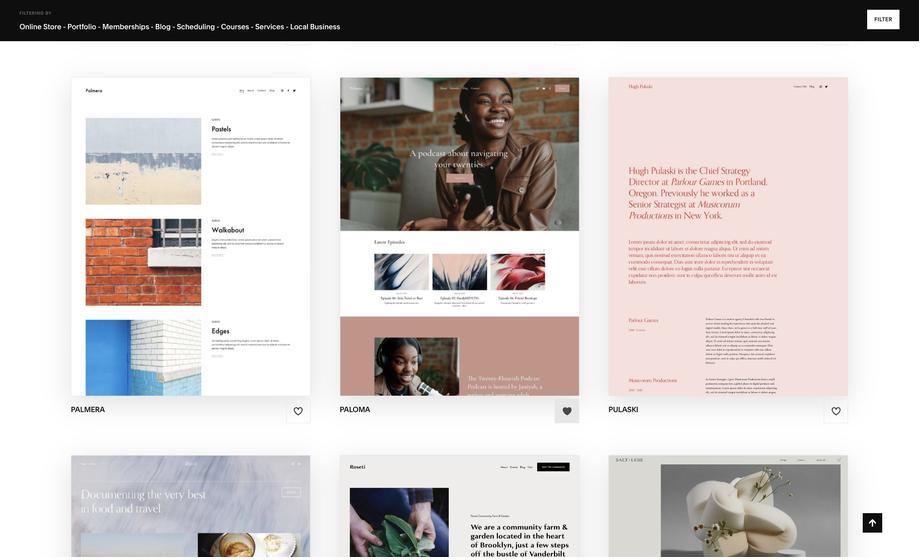 Task type: vqa. For each thing, say whether or not it's contained in the screenshot.
or on the top of the page
no



Task type: locate. For each thing, give the bounding box(es) containing it.
start with palmera
[[138, 219, 234, 229]]

1 vertical spatial pulaski
[[730, 236, 767, 247]]

start with pulaski
[[679, 219, 769, 229]]

nevins
[[340, 27, 366, 36]]

palmera
[[192, 219, 234, 229], [190, 236, 232, 247], [71, 405, 105, 414]]

0 horizontal spatial start
[[138, 219, 165, 229]]

2 horizontal spatial start
[[679, 219, 705, 229]]

1 start from the left
[[138, 219, 165, 229]]

myhra
[[71, 27, 97, 36]]

6 - from the left
[[251, 22, 254, 31]]

start with paloma
[[409, 219, 500, 229]]

7 - from the left
[[286, 22, 289, 31]]

- right courses
[[251, 22, 254, 31]]

- right store on the top
[[63, 22, 66, 31]]

preview for preview pulaski
[[690, 236, 728, 247]]

2 start from the left
[[409, 219, 436, 229]]

1 horizontal spatial start
[[409, 219, 436, 229]]

3 - from the left
[[151, 22, 154, 31]]

2 preview from the left
[[690, 236, 728, 247]]

with for palmera
[[167, 219, 190, 229]]

-
[[63, 22, 66, 31], [98, 22, 101, 31], [151, 22, 154, 31], [172, 22, 175, 31], [217, 22, 219, 31], [251, 22, 254, 31], [286, 22, 289, 31]]

filtering by
[[19, 11, 52, 16]]

services
[[255, 22, 284, 31]]

business
[[310, 22, 340, 31]]

2 with from the left
[[438, 219, 461, 229]]

start for start with paloma
[[409, 219, 436, 229]]

start
[[138, 219, 165, 229], [409, 219, 436, 229], [679, 219, 705, 229]]

1 vertical spatial paloma
[[340, 405, 370, 414]]

0 horizontal spatial with
[[167, 219, 190, 229]]

0 vertical spatial paloma
[[463, 219, 500, 229]]

- left courses
[[217, 22, 219, 31]]

preview
[[149, 236, 188, 247], [690, 236, 728, 247]]

start for start with palmera
[[138, 219, 165, 229]]

start with palmera button
[[138, 212, 243, 237]]

remove paloma from your favorites list image
[[562, 406, 572, 416]]

3 start from the left
[[679, 219, 705, 229]]

0 horizontal spatial preview
[[149, 236, 188, 247]]

with
[[167, 219, 190, 229], [438, 219, 461, 229], [707, 219, 730, 229]]

0 horizontal spatial paloma
[[340, 405, 370, 414]]

palmera image
[[71, 77, 310, 396]]

5 - from the left
[[217, 22, 219, 31]]

blog
[[155, 22, 171, 31]]

2 horizontal spatial with
[[707, 219, 730, 229]]

back to top image
[[868, 518, 878, 528]]

preview down start with pulaski
[[690, 236, 728, 247]]

- right "blog"
[[172, 22, 175, 31]]

pulaski inside button
[[732, 219, 769, 229]]

courses
[[221, 22, 249, 31]]

1 vertical spatial palmera
[[190, 236, 232, 247]]

- left local
[[286, 22, 289, 31]]

1 horizontal spatial with
[[438, 219, 461, 229]]

start with pulaski button
[[679, 212, 778, 237]]

1 horizontal spatial preview
[[690, 236, 728, 247]]

preview down start with palmera on the top left of page
[[149, 236, 188, 247]]

local
[[290, 22, 308, 31]]

pulaski
[[732, 219, 769, 229], [730, 236, 767, 247], [609, 405, 638, 414]]

paloma
[[463, 219, 500, 229], [340, 405, 370, 414]]

online store - portfolio - memberships - blog - scheduling - courses - services - local business
[[19, 22, 340, 31]]

2 vertical spatial pulaski
[[609, 405, 638, 414]]

1 horizontal spatial paloma
[[463, 219, 500, 229]]

- left "blog"
[[151, 22, 154, 31]]

1 preview from the left
[[149, 236, 188, 247]]

0 vertical spatial palmera
[[192, 219, 234, 229]]

3 with from the left
[[707, 219, 730, 229]]

paloma image
[[340, 77, 579, 396]]

online
[[19, 22, 42, 31]]

by
[[45, 11, 52, 16]]

- right myhra
[[98, 22, 101, 31]]

add palmera to your favorites list image
[[293, 406, 303, 416]]

0 vertical spatial pulaski
[[732, 219, 769, 229]]

1 with from the left
[[167, 219, 190, 229]]



Task type: describe. For each thing, give the bounding box(es) containing it.
filter
[[874, 16, 893, 23]]

preview for preview palmera
[[149, 236, 188, 247]]

memberships
[[102, 22, 149, 31]]

add pulaski to your favorites list image
[[831, 406, 841, 416]]

4 - from the left
[[172, 22, 175, 31]]

palmera inside button
[[192, 219, 234, 229]]

preview pulaski link
[[690, 230, 767, 254]]

preview pulaski
[[690, 236, 767, 247]]

roseti image
[[340, 456, 579, 557]]

rivoli image
[[71, 456, 310, 557]]

2 - from the left
[[98, 22, 101, 31]]

with for paloma
[[438, 219, 461, 229]]

filtering
[[19, 11, 44, 16]]

filter button
[[867, 10, 900, 29]]

paloma inside button
[[463, 219, 500, 229]]

scheduling
[[177, 22, 215, 31]]

with for pulaski
[[707, 219, 730, 229]]

2 vertical spatial palmera
[[71, 405, 105, 414]]

saltless image
[[609, 456, 848, 557]]

preview palmera
[[149, 236, 232, 247]]

1 - from the left
[[63, 22, 66, 31]]

start with paloma button
[[409, 212, 510, 237]]

pulaski image
[[609, 77, 848, 396]]

store
[[43, 22, 61, 31]]

preview palmera link
[[149, 230, 232, 254]]

portfolio
[[67, 22, 96, 31]]

start for start with pulaski
[[679, 219, 705, 229]]



